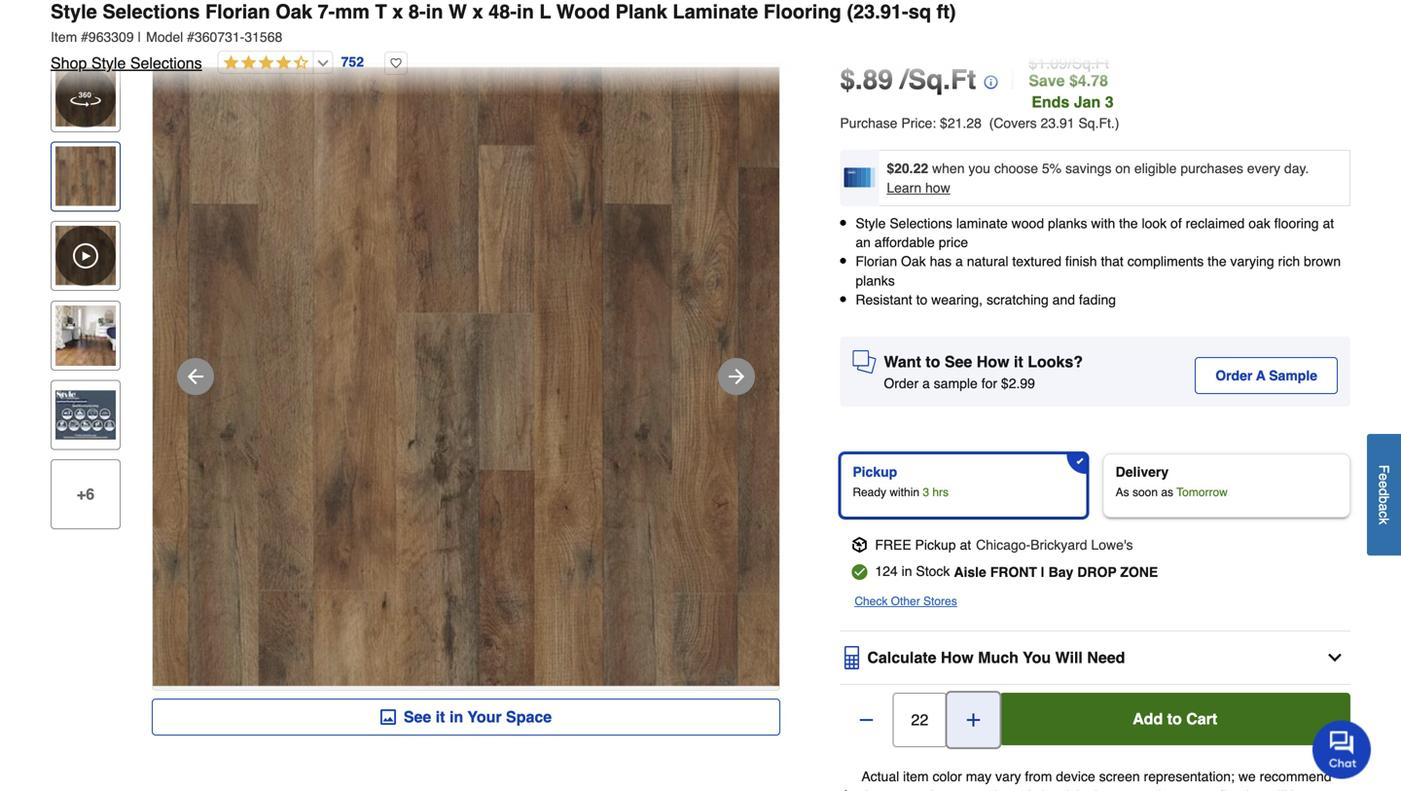 Task type: describe. For each thing, give the bounding box(es) containing it.
flooring inside style selections laminate wood planks with the look of reclaimed oak flooring at an affordable price florian oak has a natural textured finish that compliments the varying rich brown planks resistant to wearing, scratching and fading
[[1275, 216, 1320, 231]]

learn how button
[[887, 178, 951, 198]]

chat invite button image
[[1313, 720, 1373, 779]]

purchase
[[840, 115, 898, 131]]

c
[[1377, 511, 1393, 518]]

it inside actual item color may vary from device screen representation; we recommend that you order a sample and view it in the room where your flooring will b
[[1066, 788, 1073, 791]]

1 # from the left
[[81, 29, 88, 45]]

1 horizontal spatial the
[[1120, 216, 1139, 231]]

it inside button
[[436, 708, 445, 726]]

to inside style selections laminate wood planks with the look of reclaimed oak flooring at an affordable price florian oak has a natural textured finish that compliments the varying rich brown planks resistant to wearing, scratching and fading
[[917, 292, 928, 307]]

save
[[1029, 72, 1065, 90]]

sq
[[909, 0, 932, 23]]

0 horizontal spatial planks
[[856, 273, 895, 288]]

at inside style selections laminate wood planks with the look of reclaimed oak flooring at an affordable price florian oak has a natural textured finish that compliments the varying rich brown planks resistant to wearing, scratching and fading
[[1323, 216, 1335, 231]]

delivery as soon as tomorrow
[[1116, 464, 1228, 499]]

in inside actual item color may vary from device screen representation; we recommend that you order a sample and view it in the room where your flooring will b
[[1077, 788, 1088, 791]]

style selections florian oak 7-mm t x 8-in w x 48-in l wood plank laminate flooring (23.91-sq ft) item # 963309 | model # 360731-31568
[[51, 0, 956, 45]]

finish
[[1066, 254, 1098, 269]]

info image
[[977, 68, 998, 89]]

how inside button
[[941, 649, 974, 667]]

laminate
[[957, 216, 1008, 231]]

see it in your space link
[[152, 699, 781, 736]]

as
[[1162, 486, 1174, 499]]

oak inside style selections laminate wood planks with the look of reclaimed oak flooring at an affordable price florian oak has a natural textured finish that compliments the varying rich brown planks resistant to wearing, scratching and fading
[[901, 254, 926, 269]]

we
[[1239, 769, 1256, 785]]

sample image
[[853, 350, 876, 374]]

laminate
[[673, 0, 759, 23]]

how
[[926, 180, 951, 196]]

purchase price: $21.28 (covers 23.91 sq.ft. )
[[840, 115, 1120, 131]]

learn
[[887, 180, 922, 196]]

calculate
[[868, 649, 937, 667]]

color
[[933, 769, 963, 785]]

stores
[[924, 595, 958, 608]]

heart outline image
[[385, 52, 408, 75]]

item
[[51, 29, 77, 45]]

f e e d b a c k button
[[1368, 434, 1402, 556]]

$4.78
[[1070, 72, 1109, 90]]

as
[[1116, 486, 1130, 499]]

the inside actual item color may vary from device screen representation; we recommend that you order a sample and view it in the room where your flooring will b
[[1091, 788, 1110, 791]]

48-
[[489, 0, 517, 23]]

add to cart
[[1133, 710, 1218, 728]]

in inside 124 in stock aisle front | bay drop zone
[[902, 564, 913, 579]]

day.
[[1285, 161, 1310, 176]]

actual
[[862, 769, 900, 785]]

calculator image
[[840, 646, 864, 670]]

5%
[[1042, 161, 1062, 176]]

fading
[[1079, 292, 1117, 307]]

drop
[[1078, 565, 1117, 580]]

bay
[[1049, 565, 1074, 580]]

f e e d b a c k
[[1377, 465, 1393, 525]]

resistant
[[856, 292, 913, 307]]

style for florian
[[51, 0, 97, 23]]

you inside actual item color may vary from device screen representation; we recommend that you order a sample and view it in the room where your flooring will b
[[888, 788, 910, 791]]

price
[[939, 235, 969, 250]]

vary
[[996, 769, 1022, 785]]

arrow right image
[[725, 365, 749, 388]]

front
[[991, 565, 1038, 580]]

a inside actual item color may vary from device screen representation; we recommend that you order a sample and view it in the room where your flooring will b
[[950, 788, 957, 791]]

1 e from the top
[[1377, 473, 1393, 481]]

order inside 'want to see how it looks? order a sample for $ 2.99'
[[884, 376, 919, 391]]

1 horizontal spatial /
[[1068, 54, 1072, 72]]

1 x from the left
[[393, 0, 403, 23]]

chicago-
[[977, 537, 1031, 553]]

2 e from the top
[[1377, 481, 1393, 488]]

order a sample
[[1216, 368, 1318, 384]]

jan
[[1074, 93, 1101, 111]]

within
[[890, 486, 920, 499]]

natural
[[967, 254, 1009, 269]]

see it in your space
[[404, 708, 552, 726]]

you inside $20.22 when you choose 5% savings on eligible purchases every day. learn how
[[969, 161, 991, 176]]

1 vertical spatial the
[[1208, 254, 1227, 269]]

brown
[[1304, 254, 1342, 269]]

where
[[1149, 788, 1186, 791]]

see inside button
[[404, 708, 432, 726]]

sq.ft.
[[1079, 115, 1115, 131]]

pickup inside "pickup ready within 3 hrs"
[[853, 464, 898, 480]]

shop style selections
[[51, 54, 202, 72]]

choose
[[995, 161, 1039, 176]]

(covers
[[990, 115, 1037, 131]]

cart
[[1187, 710, 1218, 728]]

$ . 89 / sq.ft
[[840, 64, 977, 95]]

has
[[930, 254, 952, 269]]

when
[[933, 161, 965, 176]]

7-
[[318, 0, 335, 23]]

l
[[540, 0, 551, 23]]

0 horizontal spatial sq.ft
[[909, 64, 977, 95]]

an
[[856, 235, 871, 250]]

of
[[1171, 216, 1182, 231]]

add
[[1133, 710, 1163, 728]]

| inside style selections florian oak 7-mm t x 8-in w x 48-in l wood plank laminate flooring (23.91-sq ft) item # 963309 | model # 360731-31568
[[138, 29, 141, 45]]

0 horizontal spatial /
[[901, 64, 909, 95]]

1 vertical spatial selections
[[130, 54, 202, 72]]

2.99
[[1009, 376, 1036, 391]]

free
[[875, 537, 912, 553]]

ft)
[[937, 0, 956, 23]]

varying
[[1231, 254, 1275, 269]]

bestseller
[[845, 21, 932, 35]]

see inside 'want to see how it looks? order a sample for $ 2.99'
[[945, 353, 973, 371]]

mm
[[335, 0, 370, 23]]

florian inside style selections florian oak 7-mm t x 8-in w x 48-in l wood plank laminate flooring (23.91-sq ft) item # 963309 | model # 360731-31568
[[205, 0, 270, 23]]

will
[[1056, 649, 1083, 667]]

arrow left image
[[184, 365, 207, 388]]

recommend
[[1260, 769, 1332, 785]]

23.91
[[1041, 115, 1075, 131]]

| inside 124 in stock aisle front | bay drop zone
[[1041, 565, 1045, 580]]

will
[[1269, 788, 1288, 791]]

89
[[863, 64, 893, 95]]

963309
[[88, 29, 134, 45]]

your
[[1190, 788, 1216, 791]]

check circle filled image
[[852, 565, 868, 580]]

31568
[[245, 29, 283, 45]]

and inside actual item color may vary from device screen representation; we recommend that you order a sample and view it in the room where your flooring will b
[[1009, 788, 1032, 791]]

8-
[[409, 0, 426, 23]]

a inside 'want to see how it looks? order a sample for $ 2.99'
[[923, 376, 930, 391]]

how inside 'want to see how it looks? order a sample for $ 2.99'
[[977, 353, 1010, 371]]

style for laminate
[[856, 216, 886, 231]]

delivery
[[1116, 464, 1169, 480]]

selections for an
[[890, 216, 953, 231]]



Task type: locate. For each thing, give the bounding box(es) containing it.
wood
[[557, 0, 610, 23]]

$ left 89
[[840, 64, 856, 95]]

the right the with
[[1120, 216, 1139, 231]]

in inside see it in your space button
[[450, 708, 464, 726]]

selections up "affordable"
[[890, 216, 953, 231]]

to for want
[[926, 353, 941, 371]]

0 vertical spatial it
[[1014, 353, 1024, 371]]

oak left 7-
[[276, 0, 312, 23]]

style selections laminate wood planks with the look of reclaimed oak flooring at an affordable price florian oak has a natural textured finish that compliments the varying rich brown planks resistant to wearing, scratching and fading
[[856, 216, 1342, 307]]

oak down "affordable"
[[901, 254, 926, 269]]

to left wearing, on the top right
[[917, 292, 928, 307]]

planks up resistant
[[856, 273, 895, 288]]

flooring down we
[[1220, 788, 1265, 791]]

it up 2.99
[[1014, 353, 1024, 371]]

selections inside style selections florian oak 7-mm t x 8-in w x 48-in l wood plank laminate flooring (23.91-sq ft) item # 963309 | model # 360731-31568
[[103, 0, 200, 23]]

that inside actual item color may vary from device screen representation; we recommend that you order a sample and view it in the room where your flooring will b
[[862, 788, 885, 791]]

1 horizontal spatial see
[[945, 353, 973, 371]]

1 horizontal spatial sq.ft
[[1072, 54, 1110, 72]]

style up an on the right top
[[856, 216, 886, 231]]

$20.22 when you choose 5% savings on eligible purchases every day. learn how
[[887, 161, 1310, 196]]

that down actual
[[862, 788, 885, 791]]

wearing,
[[932, 292, 983, 307]]

brickyard
[[1031, 537, 1088, 553]]

it
[[1014, 353, 1024, 371], [436, 708, 445, 726], [1066, 788, 1073, 791]]

0 vertical spatial to
[[917, 292, 928, 307]]

1 vertical spatial sample
[[961, 788, 1005, 791]]

2 vertical spatial |
[[1041, 565, 1045, 580]]

representation;
[[1144, 769, 1235, 785]]

0 horizontal spatial florian
[[205, 0, 270, 23]]

style up item
[[51, 0, 97, 23]]

1 vertical spatial 3
[[923, 486, 930, 499]]

you
[[969, 161, 991, 176], [888, 788, 910, 791]]

plus image
[[964, 711, 984, 730]]

the
[[1120, 216, 1139, 231], [1208, 254, 1227, 269], [1091, 788, 1110, 791]]

1 vertical spatial to
[[926, 353, 941, 371]]

order left a
[[1216, 368, 1253, 384]]

planks left the with
[[1048, 216, 1088, 231]]

item number 9 6 3 3 0 9 and model number 3 6 0 7 3 1 - 3 1 5 6 8 element
[[51, 27, 1351, 47]]

that right finish
[[1101, 254, 1124, 269]]

0 horizontal spatial $
[[840, 64, 856, 95]]

0 vertical spatial florian
[[205, 0, 270, 23]]

style inside style selections laminate wood planks with the look of reclaimed oak flooring at an affordable price florian oak has a natural textured finish that compliments the varying rich brown planks resistant to wearing, scratching and fading
[[856, 216, 886, 231]]

1 vertical spatial $
[[1002, 376, 1009, 391]]

sample left for
[[934, 376, 978, 391]]

1 horizontal spatial that
[[1101, 254, 1124, 269]]

1 horizontal spatial and
[[1053, 292, 1076, 307]]

the down 'screen' at bottom right
[[1091, 788, 1110, 791]]

oak inside style selections florian oak 7-mm t x 8-in w x 48-in l wood plank laminate flooring (23.91-sq ft) item # 963309 | model # 360731-31568
[[276, 0, 312, 23]]

looks?
[[1028, 353, 1084, 371]]

| right info image
[[1010, 63, 1017, 96]]

and left fading
[[1053, 292, 1076, 307]]

0 horizontal spatial how
[[941, 649, 974, 667]]

1 horizontal spatial florian
[[856, 254, 898, 269]]

3
[[1106, 93, 1114, 111], [923, 486, 930, 499]]

see right photos
[[404, 708, 432, 726]]

selections
[[103, 0, 200, 23], [130, 54, 202, 72], [890, 216, 953, 231]]

2 horizontal spatial |
[[1041, 565, 1045, 580]]

0 vertical spatial planks
[[1048, 216, 1088, 231]]

actual item color may vary from device screen representation; we recommend that you order a sample and view it in the room where your flooring will b
[[862, 769, 1332, 791]]

1 horizontal spatial #
[[187, 29, 195, 45]]

shop
[[51, 54, 87, 72]]

selections up model
[[103, 0, 200, 23]]

a right has
[[956, 254, 964, 269]]

florian down an on the right top
[[856, 254, 898, 269]]

style
[[51, 0, 97, 23], [91, 54, 126, 72], [856, 216, 886, 231]]

to inside 'want to see how it looks? order a sample for $ 2.99'
[[926, 353, 941, 371]]

$20.22
[[887, 161, 929, 176]]

check other stores button
[[855, 592, 958, 611]]

florian inside style selections laminate wood planks with the look of reclaimed oak flooring at an affordable price florian oak has a natural textured finish that compliments the varying rich brown planks resistant to wearing, scratching and fading
[[856, 254, 898, 269]]

and
[[1053, 292, 1076, 307], [1009, 788, 1032, 791]]

that inside style selections laminate wood planks with the look of reclaimed oak flooring at an affordable price florian oak has a natural textured finish that compliments the varying rich brown planks resistant to wearing, scratching and fading
[[1101, 254, 1124, 269]]

3 inside "pickup ready within 3 hrs"
[[923, 486, 930, 499]]

pickup image
[[852, 537, 868, 553]]

see right want
[[945, 353, 973, 371]]

3 inside save $4.78 ends jan 3
[[1106, 93, 1114, 111]]

$ right for
[[1002, 376, 1009, 391]]

1 vertical spatial you
[[888, 788, 910, 791]]

price:
[[902, 115, 937, 131]]

0 horizontal spatial pickup
[[853, 464, 898, 480]]

1 vertical spatial it
[[436, 708, 445, 726]]

style selections  #360731-31568 image
[[153, 63, 780, 690]]

sq.ft up jan
[[1072, 54, 1110, 72]]

0 vertical spatial the
[[1120, 216, 1139, 231]]

calculate how much you will need button
[[840, 645, 1351, 684]]

x right w
[[473, 0, 483, 23]]

x
[[393, 0, 403, 23], [473, 0, 483, 23]]

0 horizontal spatial 3
[[923, 486, 930, 499]]

flooring inside actual item color may vary from device screen representation; we recommend that you order a sample and view it in the room where your flooring will b
[[1220, 788, 1265, 791]]

look
[[1142, 216, 1167, 231]]

1 vertical spatial flooring
[[1220, 788, 1265, 791]]

0 vertical spatial that
[[1101, 254, 1124, 269]]

selections for in
[[103, 0, 200, 23]]

calculate how much you will need
[[868, 649, 1126, 667]]

option group containing pickup
[[833, 446, 1359, 526]]

+6
[[77, 485, 95, 503]]

/ right 89
[[901, 64, 909, 95]]

a inside style selections laminate wood planks with the look of reclaimed oak flooring at an affordable price florian oak has a natural textured finish that compliments the varying rich brown planks resistant to wearing, scratching and fading
[[956, 254, 964, 269]]

0 horizontal spatial flooring
[[1220, 788, 1265, 791]]

1 horizontal spatial planks
[[1048, 216, 1088, 231]]

on
[[1116, 161, 1131, 176]]

w
[[449, 0, 467, 23]]

| left bay
[[1041, 565, 1045, 580]]

0 vertical spatial you
[[969, 161, 991, 176]]

3 right jan
[[1106, 93, 1114, 111]]

x right "t"
[[393, 0, 403, 23]]

0 vertical spatial and
[[1053, 292, 1076, 307]]

to
[[917, 292, 928, 307], [926, 353, 941, 371], [1168, 710, 1183, 728]]

oak
[[276, 0, 312, 23], [901, 254, 926, 269]]

and down vary
[[1009, 788, 1032, 791]]

1 vertical spatial planks
[[856, 273, 895, 288]]

3 left hrs at the bottom right
[[923, 486, 930, 499]]

free pickup at chicago-brickyard lowe's
[[875, 537, 1134, 553]]

0 vertical spatial oak
[[276, 0, 312, 23]]

| left model
[[138, 29, 141, 45]]

1 vertical spatial pickup
[[916, 537, 956, 553]]

k
[[1377, 518, 1393, 525]]

1 horizontal spatial it
[[1014, 353, 1024, 371]]

2 # from the left
[[187, 29, 195, 45]]

plank
[[616, 0, 668, 23]]

1 horizontal spatial x
[[473, 0, 483, 23]]

in down device
[[1077, 788, 1088, 791]]

the left varying
[[1208, 254, 1227, 269]]

t
[[375, 0, 387, 23]]

stock
[[916, 564, 950, 579]]

to inside button
[[1168, 710, 1183, 728]]

selections inside style selections laminate wood planks with the look of reclaimed oak flooring at an affordable price florian oak has a natural textured finish that compliments the varying rich brown planks resistant to wearing, scratching and fading
[[890, 216, 953, 231]]

0 horizontal spatial x
[[393, 0, 403, 23]]

how left much
[[941, 649, 974, 667]]

you right when
[[969, 161, 991, 176]]

photos image
[[380, 710, 396, 725]]

1 vertical spatial |
[[1010, 63, 1017, 96]]

0 vertical spatial flooring
[[1275, 216, 1320, 231]]

1 horizontal spatial pickup
[[916, 537, 956, 553]]

0 vertical spatial at
[[1323, 216, 1335, 231]]

and inside style selections laminate wood planks with the look of reclaimed oak flooring at an affordable price florian oak has a natural textured finish that compliments the varying rich brown planks resistant to wearing, scratching and fading
[[1053, 292, 1076, 307]]

style inside style selections florian oak 7-mm t x 8-in w x 48-in l wood plank laminate flooring (23.91-sq ft) item # 963309 | model # 360731-31568
[[51, 0, 97, 23]]

0 horizontal spatial #
[[81, 29, 88, 45]]

124
[[875, 564, 898, 579]]

chevron down image
[[1326, 648, 1345, 668]]

option group
[[833, 446, 1359, 526]]

2 horizontal spatial the
[[1208, 254, 1227, 269]]

2 vertical spatial it
[[1066, 788, 1073, 791]]

1 horizontal spatial at
[[1323, 216, 1335, 231]]

in right 124
[[902, 564, 913, 579]]

scratching
[[987, 292, 1049, 307]]

to right add on the bottom
[[1168, 710, 1183, 728]]

0 vertical spatial how
[[977, 353, 1010, 371]]

flooring right 'oak' at the right top
[[1275, 216, 1320, 231]]

0 vertical spatial sample
[[934, 376, 978, 391]]

a left for
[[923, 376, 930, 391]]

752
[[341, 54, 364, 70]]

(23.91-
[[847, 0, 909, 23]]

soon
[[1133, 486, 1158, 499]]

e up d at bottom right
[[1377, 473, 1393, 481]]

see it in your space button
[[152, 699, 781, 736]]

0 vertical spatial selections
[[103, 0, 200, 23]]

0 vertical spatial $
[[840, 64, 856, 95]]

at up brown
[[1323, 216, 1335, 231]]

1 horizontal spatial $
[[1002, 376, 1009, 391]]

wood
[[1012, 216, 1045, 231]]

0 vertical spatial style
[[51, 0, 97, 23]]

0 vertical spatial 3
[[1106, 93, 1114, 111]]

0 horizontal spatial oak
[[276, 0, 312, 23]]

1 vertical spatial florian
[[856, 254, 898, 269]]

view
[[1035, 788, 1063, 791]]

zone
[[1121, 565, 1159, 580]]

style down 963309
[[91, 54, 126, 72]]

a down color
[[950, 788, 957, 791]]

flooring
[[764, 0, 842, 23]]

with
[[1092, 216, 1116, 231]]

0 horizontal spatial the
[[1091, 788, 1110, 791]]

2 x from the left
[[473, 0, 483, 23]]

0 horizontal spatial at
[[960, 537, 972, 553]]

minus image
[[857, 711, 876, 730]]

2 vertical spatial the
[[1091, 788, 1110, 791]]

0 horizontal spatial that
[[862, 788, 885, 791]]

/ right save
[[1068, 54, 1072, 72]]

1 horizontal spatial order
[[1216, 368, 1253, 384]]

in left w
[[426, 0, 443, 23]]

savings
[[1066, 161, 1112, 176]]

1 vertical spatial style
[[91, 54, 126, 72]]

model
[[146, 29, 183, 45]]

2 vertical spatial to
[[1168, 710, 1183, 728]]

|
[[138, 29, 141, 45], [1010, 63, 1017, 96], [1041, 565, 1045, 580]]

your
[[468, 708, 502, 726]]

1 vertical spatial that
[[862, 788, 885, 791]]

it inside 'want to see how it looks? order a sample for $ 2.99'
[[1014, 353, 1024, 371]]

a
[[1257, 368, 1266, 384]]

2 horizontal spatial it
[[1066, 788, 1073, 791]]

you down 'item'
[[888, 788, 910, 791]]

1 vertical spatial see
[[404, 708, 432, 726]]

how up for
[[977, 353, 1010, 371]]

in left your
[[450, 708, 464, 726]]

pickup up ready at the right of page
[[853, 464, 898, 480]]

e up b
[[1377, 481, 1393, 488]]

order a sample button
[[1196, 357, 1338, 394]]

to right want
[[926, 353, 941, 371]]

# right model
[[187, 29, 195, 45]]

a up k
[[1377, 504, 1393, 511]]

style selections  #360731-31568 - thumbnail2 image
[[55, 305, 116, 366]]

1 horizontal spatial you
[[969, 161, 991, 176]]

order down want
[[884, 376, 919, 391]]

1 horizontal spatial oak
[[901, 254, 926, 269]]

1 vertical spatial how
[[941, 649, 974, 667]]

1 horizontal spatial flooring
[[1275, 216, 1320, 231]]

how
[[977, 353, 1010, 371], [941, 649, 974, 667]]

.
[[856, 64, 863, 95]]

at up aisle
[[960, 537, 972, 553]]

eligible
[[1135, 161, 1177, 176]]

pickup ready within 3 hrs
[[853, 464, 949, 499]]

1 horizontal spatial 3
[[1106, 93, 1114, 111]]

sample
[[1270, 368, 1318, 384]]

Stepper number input field with increment and decrement buttons number field
[[893, 693, 947, 748]]

in left the l
[[517, 0, 534, 23]]

0 vertical spatial |
[[138, 29, 141, 45]]

planks
[[1048, 216, 1088, 231], [856, 273, 895, 288]]

selections down model
[[130, 54, 202, 72]]

1 horizontal spatial how
[[977, 353, 1010, 371]]

1 vertical spatial at
[[960, 537, 972, 553]]

screen
[[1100, 769, 1141, 785]]

0 horizontal spatial |
[[138, 29, 141, 45]]

a inside button
[[1377, 504, 1393, 511]]

for
[[982, 376, 998, 391]]

add to cart button
[[1000, 693, 1351, 746]]

at
[[1323, 216, 1335, 231], [960, 537, 972, 553]]

space
[[506, 708, 552, 726]]

order
[[1216, 368, 1253, 384], [884, 376, 919, 391]]

rich
[[1279, 254, 1301, 269]]

0 horizontal spatial and
[[1009, 788, 1032, 791]]

tomorrow
[[1177, 486, 1228, 499]]

2 vertical spatial style
[[856, 216, 886, 231]]

it down device
[[1066, 788, 1073, 791]]

to for add
[[1168, 710, 1183, 728]]

much
[[978, 649, 1019, 667]]

style selections  #360731-31568 - thumbnail3 image
[[55, 385, 116, 445]]

item
[[903, 769, 929, 785]]

0 vertical spatial pickup
[[853, 464, 898, 480]]

# right item
[[81, 29, 88, 45]]

1 horizontal spatial |
[[1010, 63, 1017, 96]]

pickup up stock
[[916, 537, 956, 553]]

0 horizontal spatial see
[[404, 708, 432, 726]]

florian up 360731-
[[205, 0, 270, 23]]

want to see how it looks? order a sample for $ 2.99
[[884, 353, 1084, 391]]

0 horizontal spatial you
[[888, 788, 910, 791]]

0 horizontal spatial it
[[436, 708, 445, 726]]

order inside button
[[1216, 368, 1253, 384]]

it left your
[[436, 708, 445, 726]]

1 vertical spatial and
[[1009, 788, 1032, 791]]

124 in stock aisle front | bay drop zone
[[875, 564, 1159, 580]]

1 vertical spatial oak
[[901, 254, 926, 269]]

2 vertical spatial selections
[[890, 216, 953, 231]]

sample down may
[[961, 788, 1005, 791]]

$ inside 'want to see how it looks? order a sample for $ 2.99'
[[1002, 376, 1009, 391]]

may
[[966, 769, 992, 785]]

0 vertical spatial see
[[945, 353, 973, 371]]

aisle
[[954, 565, 987, 580]]

4.4 stars image
[[219, 55, 309, 73]]

style selections  #360731-31568 - thumbnail image
[[55, 147, 116, 207]]

purchases
[[1181, 161, 1244, 176]]

sq.ft up '$21.28'
[[909, 64, 977, 95]]

lowe's
[[1092, 537, 1134, 553]]

sample inside 'want to see how it looks? order a sample for $ 2.99'
[[934, 376, 978, 391]]

sample inside actual item color may vary from device screen representation; we recommend that you order a sample and view it in the room where your flooring will b
[[961, 788, 1005, 791]]

0 horizontal spatial order
[[884, 376, 919, 391]]



Task type: vqa. For each thing, say whether or not it's contained in the screenshot.
Shop Millennium Collection
no



